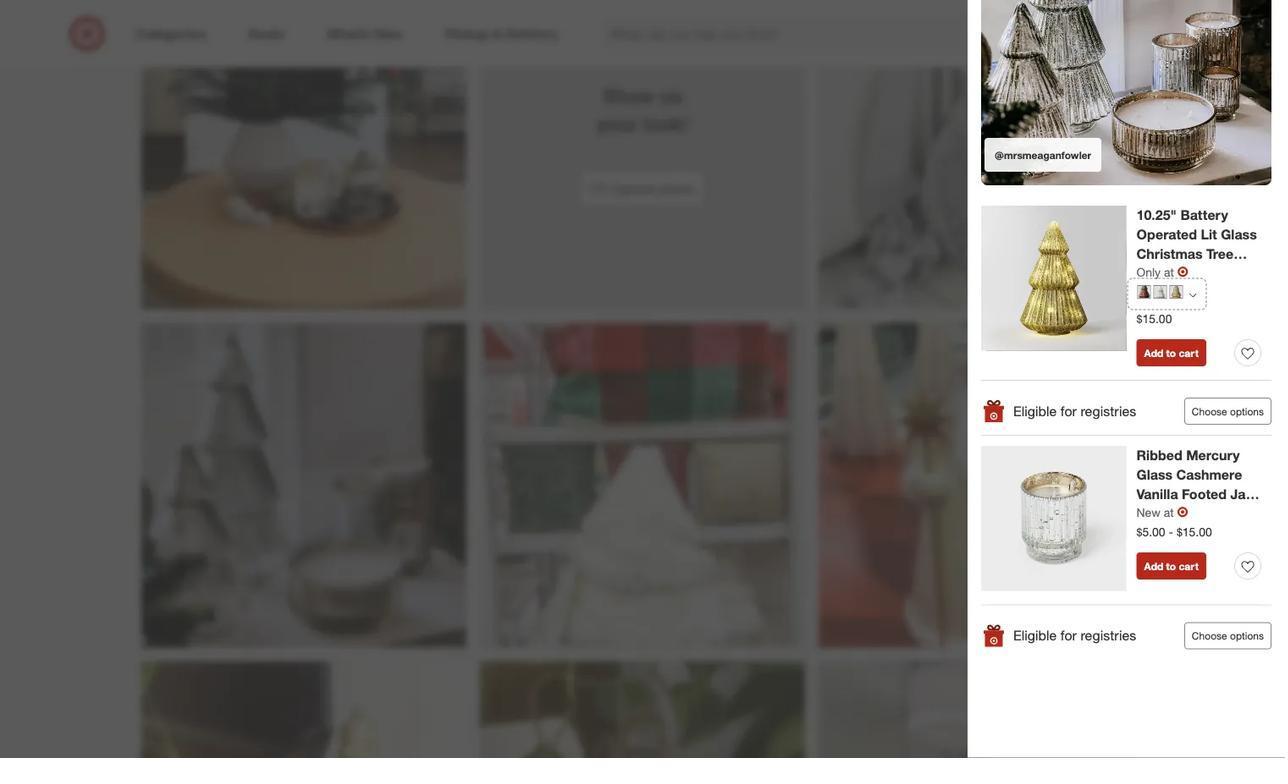 Task type: vqa. For each thing, say whether or not it's contained in the screenshot.
bottom USER IMAGE BY @MRSMEAGANFOWLER
yes



Task type: locate. For each thing, give the bounding box(es) containing it.
eligible
[[1014, 404, 1057, 420], [1014, 629, 1057, 645]]

1 add from the top
[[1145, 347, 1164, 360]]

@mrsmeaganfowler
[[995, 149, 1092, 162]]

add to cart button down "gold" 'image'
[[1137, 340, 1207, 367]]

upload photo button
[[580, 170, 705, 208]]

cart for -
[[1179, 347, 1199, 360]]

$5.00
[[1137, 525, 1166, 540]]

0 vertical spatial eligible
[[1014, 404, 1057, 420]]

0 vertical spatial glass
[[1221, 227, 1258, 243]]

us
[[660, 84, 682, 108]]

What can we help you find? suggestions appear below search field
[[600, 15, 1010, 53]]

1 at from the top
[[1164, 265, 1175, 280]]

1 vertical spatial user image by @mrsmeaganfowler image
[[141, 323, 467, 649]]

$15.00 down silver
[[1177, 525, 1213, 540]]

eligible for registries
[[1014, 404, 1137, 420], [1014, 629, 1137, 645]]

1 vertical spatial add to cart button
[[1137, 554, 1207, 581]]

2 registries from the top
[[1081, 629, 1137, 645]]

only
[[1137, 265, 1161, 280]]

cart
[[1179, 347, 1199, 360], [1179, 561, 1199, 573]]

registries
[[1081, 404, 1137, 420], [1081, 629, 1137, 645]]

1 vertical spatial cart
[[1179, 561, 1199, 573]]

2 add to cart button from the top
[[1137, 554, 1207, 581]]

2 eligible from the top
[[1014, 629, 1057, 645]]

upload
[[611, 180, 655, 197]]

cart down all colors - silver selected icon
[[1179, 347, 1199, 360]]

1 choose options from the top
[[1192, 406, 1264, 418]]

0 vertical spatial -
[[1193, 266, 1199, 282]]

1 add to cart button from the top
[[1137, 340, 1207, 367]]

2 choose options button from the top
[[1185, 623, 1272, 650]]

¬ up $5.00 - $15.00
[[1178, 505, 1189, 521]]

2 for from the top
[[1061, 629, 1077, 645]]

at
[[1164, 265, 1175, 280], [1164, 506, 1174, 521]]

cart for silver
[[1179, 561, 1199, 573]]

search button
[[998, 15, 1039, 56]]

1 vertical spatial options
[[1231, 631, 1264, 643]]

- right $5.00
[[1169, 525, 1174, 540]]

choose for 10.25" battery operated lit glass christmas tree figurine - wondershop™
[[1192, 406, 1228, 418]]

add to cart down threshold™
[[1145, 561, 1199, 573]]

0 horizontal spatial $15.00
[[1137, 312, 1173, 327]]

1 horizontal spatial -
[[1193, 266, 1199, 282]]

choose
[[1192, 406, 1228, 418], [1192, 631, 1228, 643]]

add to cart
[[1145, 347, 1199, 360], [1145, 561, 1199, 573]]

eligible for ribbed mercury glass cashmere vanilla footed jar candle silver - threshold™
[[1014, 629, 1057, 645]]

1 add to cart from the top
[[1145, 347, 1199, 360]]

1 vertical spatial to
[[1167, 561, 1177, 573]]

1 vertical spatial choose options
[[1192, 631, 1264, 643]]

1 horizontal spatial glass
[[1221, 227, 1258, 243]]

¬ up wondershop™
[[1178, 264, 1189, 281]]

- up all colors - silver selected element
[[1193, 266, 1199, 282]]

$15.00 down silver 'image'
[[1137, 312, 1173, 327]]

add for 10.25" battery operated lit glass christmas tree figurine - wondershop™
[[1145, 347, 1164, 360]]

0 horizontal spatial glass
[[1137, 467, 1173, 484]]

registries for 10.25" battery operated lit glass christmas tree figurine - wondershop™
[[1081, 404, 1137, 420]]

1 choose options button from the top
[[1185, 399, 1272, 426]]

0 vertical spatial to
[[1167, 347, 1177, 360]]

for
[[1061, 404, 1077, 420], [1061, 629, 1077, 645]]

$5.00 - $15.00
[[1137, 525, 1213, 540]]

1 options from the top
[[1231, 406, 1264, 418]]

0 vertical spatial options
[[1231, 406, 1264, 418]]

1 vertical spatial for
[[1061, 629, 1077, 645]]

at down christmas
[[1164, 265, 1175, 280]]

0 horizontal spatial user image by @jamielynn636 image
[[480, 323, 805, 649]]

add to cart button
[[1137, 340, 1207, 367], [1137, 554, 1207, 581]]

1 vertical spatial choose
[[1192, 631, 1228, 643]]

¬ for figurine
[[1178, 264, 1189, 281]]

- inside the 10.25" battery operated lit glass christmas tree figurine - wondershop™
[[1193, 266, 1199, 282]]

0 vertical spatial ¬
[[1178, 264, 1189, 281]]

ribbed mercury glass cashmere vanilla footed jar candle silver - threshold™
[[1137, 448, 1252, 542]]

1 horizontal spatial user image by @jamielynn636 image
[[819, 323, 1144, 649]]

0 vertical spatial eligible for registries
[[1014, 404, 1137, 420]]

lit
[[1201, 227, 1218, 243]]

glass up the 'vanilla' at the right of the page
[[1137, 467, 1173, 484]]

0 vertical spatial at
[[1164, 265, 1175, 280]]

0 vertical spatial registries
[[1081, 404, 1137, 420]]

2 to from the top
[[1167, 561, 1177, 573]]

add down silver 'image'
[[1145, 347, 1164, 360]]

0 vertical spatial choose options
[[1192, 406, 1264, 418]]

1 vertical spatial at
[[1164, 506, 1174, 521]]

at up $5.00 - $15.00
[[1164, 506, 1174, 521]]

at inside new at ¬
[[1164, 506, 1174, 521]]

1 vertical spatial glass
[[1137, 467, 1173, 484]]

ribbed
[[1137, 448, 1183, 465]]

2 add to cart from the top
[[1145, 561, 1199, 573]]

1 vertical spatial choose options button
[[1185, 623, 1272, 650]]

glass inside ribbed mercury glass cashmere vanilla footed jar candle silver - threshold™
[[1137, 467, 1173, 484]]

0 vertical spatial choose
[[1192, 406, 1228, 418]]

options
[[1231, 406, 1264, 418], [1231, 631, 1264, 643]]

to down threshold™
[[1167, 561, 1177, 573]]

search
[[998, 27, 1039, 44]]

1 vertical spatial registries
[[1081, 629, 1137, 645]]

choose for ribbed mercury glass cashmere vanilla footed jar candle silver - threshold™
[[1192, 631, 1228, 643]]

add to cart button down threshold™
[[1137, 554, 1207, 581]]

choose options for 10.25" battery operated lit glass christmas tree figurine - wondershop™
[[1192, 406, 1264, 418]]

1 ¬ from the top
[[1178, 264, 1189, 281]]

user image by @lizdeck93 image
[[141, 0, 467, 310]]

0 vertical spatial for
[[1061, 404, 1077, 420]]

gold image
[[1170, 286, 1184, 299]]

1 cart from the top
[[1179, 347, 1199, 360]]

2 choose from the top
[[1192, 631, 1228, 643]]

1 horizontal spatial user image by @mrsmeaganfowler image
[[982, 0, 1272, 186]]

0 vertical spatial add to cart
[[1145, 347, 1199, 360]]

1 to from the top
[[1167, 347, 1177, 360]]

0 vertical spatial $15.00
[[1137, 312, 1173, 327]]

battery
[[1181, 207, 1229, 224]]

2 eligible for registries from the top
[[1014, 629, 1137, 645]]

2 cart from the top
[[1179, 561, 1199, 573]]

1 vertical spatial eligible for registries
[[1014, 629, 1137, 645]]

mercury
[[1187, 448, 1240, 465]]

add to cart down "gold" 'image'
[[1145, 347, 1199, 360]]

user image by @jamielynn636 image
[[480, 323, 805, 649], [819, 323, 1144, 649]]

2 at from the top
[[1164, 506, 1174, 521]]

1 vertical spatial add
[[1145, 561, 1164, 573]]

add to cart button for 10.25" battery operated lit glass christmas tree figurine - wondershop™
[[1137, 340, 1207, 367]]

0 vertical spatial add to cart button
[[1137, 340, 1207, 367]]

2 add from the top
[[1145, 561, 1164, 573]]

1 vertical spatial ¬
[[1178, 505, 1189, 521]]

to down "gold" 'image'
[[1167, 347, 1177, 360]]

cart down threshold™
[[1179, 561, 1199, 573]]

options for 10.25" battery operated lit glass christmas tree figurine - wondershop™
[[1231, 406, 1264, 418]]

- right silver
[[1225, 506, 1231, 523]]

2 options from the top
[[1231, 631, 1264, 643]]

glass
[[1221, 227, 1258, 243], [1137, 467, 1173, 484]]

$15.00
[[1137, 312, 1173, 327], [1177, 525, 1213, 540]]

to for 10.25" battery operated lit glass christmas tree figurine - wondershop™
[[1167, 347, 1177, 360]]

add down $5.00
[[1145, 561, 1164, 573]]

add to cart for 10.25" battery operated lit glass christmas tree figurine - wondershop™
[[1145, 347, 1199, 360]]

17
[[1203, 17, 1212, 28]]

user image by @mrsmeaganfowler image
[[982, 0, 1272, 186], [141, 323, 467, 649]]

-
[[1193, 266, 1199, 282], [1225, 506, 1231, 523], [1169, 525, 1174, 540]]

choose options for ribbed mercury glass cashmere vanilla footed jar candle silver - threshold™
[[1192, 631, 1264, 643]]

choose options
[[1192, 406, 1264, 418], [1192, 631, 1264, 643]]

silver image
[[1154, 286, 1168, 299]]

1 vertical spatial add to cart
[[1145, 561, 1199, 573]]

10.25" battery operated lit glass christmas tree figurine - wondershop™ image
[[982, 206, 1127, 351], [982, 206, 1127, 351]]

0 vertical spatial cart
[[1179, 347, 1199, 360]]

photo
[[659, 180, 694, 197]]

silver
[[1186, 506, 1222, 523]]

2 ¬ from the top
[[1178, 505, 1189, 521]]

glass up the tree
[[1221, 227, 1258, 243]]

2 user image by @jamielynn636 image from the left
[[819, 323, 1144, 649]]

2 horizontal spatial -
[[1225, 506, 1231, 523]]

1 vertical spatial eligible
[[1014, 629, 1057, 645]]

candle
[[1137, 506, 1182, 523]]

1 eligible for registries from the top
[[1014, 404, 1137, 420]]

0 horizontal spatial -
[[1169, 525, 1174, 540]]

¬
[[1178, 264, 1189, 281], [1178, 505, 1189, 521]]

glass inside the 10.25" battery operated lit glass christmas tree figurine - wondershop™
[[1221, 227, 1258, 243]]

add
[[1145, 347, 1164, 360], [1145, 561, 1164, 573]]

1 vertical spatial -
[[1225, 506, 1231, 523]]

1 choose from the top
[[1192, 406, 1228, 418]]

at inside the "only at ¬"
[[1164, 265, 1175, 280]]

threshold™
[[1137, 525, 1209, 542]]

1 registries from the top
[[1081, 404, 1137, 420]]

1 for from the top
[[1061, 404, 1077, 420]]

¬ for candle
[[1178, 505, 1189, 521]]

add to cart button for ribbed mercury glass cashmere vanilla footed jar candle silver - threshold™
[[1137, 554, 1207, 581]]

1 vertical spatial $15.00
[[1177, 525, 1213, 540]]

choose options button for ribbed mercury glass cashmere vanilla footed jar candle silver - threshold™
[[1185, 623, 1272, 650]]

to
[[1167, 347, 1177, 360], [1167, 561, 1177, 573]]

0 vertical spatial choose options button
[[1185, 399, 1272, 426]]

wondershop™
[[1137, 285, 1226, 301]]

2 choose options from the top
[[1192, 631, 1264, 643]]

0 vertical spatial add
[[1145, 347, 1164, 360]]

1 eligible from the top
[[1014, 404, 1057, 420]]

choose options button
[[1185, 399, 1272, 426], [1185, 623, 1272, 650]]

ribbed mercury glass cashmere vanilla footed jar candle silver - threshold™ link
[[1137, 447, 1262, 542]]



Task type: describe. For each thing, give the bounding box(es) containing it.
your
[[597, 112, 638, 135]]

- inside ribbed mercury glass cashmere vanilla footed jar candle silver - threshold™
[[1225, 506, 1231, 523]]

for for 10.25" battery operated lit glass christmas tree figurine - wondershop™
[[1061, 404, 1077, 420]]

options for ribbed mercury glass cashmere vanilla footed jar candle silver - threshold™
[[1231, 631, 1264, 643]]

christmas
[[1137, 246, 1203, 263]]

copper image
[[1138, 286, 1151, 299]]

0 horizontal spatial user image by @mrsmeaganfowler image
[[141, 323, 467, 649]]

user image by @leisurelambie image
[[819, 662, 1144, 759]]

1 user image by @jamielynn636 image from the left
[[480, 323, 805, 649]]

eligible for 10.25" battery operated lit glass christmas tree figurine - wondershop™
[[1014, 404, 1057, 420]]

@mrsmeaganfowler link
[[982, 0, 1272, 186]]

eligible for registries for 10.25" battery operated lit glass christmas tree figurine - wondershop™
[[1014, 404, 1137, 420]]

add to cart for ribbed mercury glass cashmere vanilla footed jar candle silver - threshold™
[[1145, 561, 1199, 573]]

17 link
[[1181, 15, 1219, 53]]

footed
[[1182, 487, 1227, 503]]

registries for ribbed mercury glass cashmere vanilla footed jar candle silver - threshold™
[[1081, 629, 1137, 645]]

tree
[[1207, 246, 1234, 263]]

to for ribbed mercury glass cashmere vanilla footed jar candle silver - threshold™
[[1167, 561, 1177, 573]]

for for ribbed mercury glass cashmere vanilla footed jar candle silver - threshold™
[[1061, 629, 1077, 645]]

ribbed mercury glass cashmere vanilla footed jar candle silver - threshold™ image
[[982, 447, 1127, 592]]

all colors - silver selected element
[[1190, 290, 1197, 300]]

1 horizontal spatial $15.00
[[1177, 525, 1213, 540]]

all colors - silver selected image
[[1190, 292, 1197, 300]]

figurine
[[1137, 266, 1189, 282]]

only at ¬
[[1137, 264, 1189, 281]]

show us your look!
[[597, 84, 688, 135]]

cashmere
[[1177, 467, 1243, 484]]

10.25"
[[1137, 207, 1177, 224]]

10.25" battery operated lit glass christmas tree figurine - wondershop™ link
[[1137, 206, 1262, 301]]

vanilla
[[1137, 487, 1179, 503]]

look!
[[644, 112, 688, 135]]

new
[[1137, 506, 1161, 521]]

at for figurine
[[1164, 265, 1175, 280]]

2 vertical spatial -
[[1169, 525, 1174, 540]]

user image by @bloomintobeautiful image
[[819, 0, 1144, 310]]

choose options button for 10.25" battery operated lit glass christmas tree figurine - wondershop™
[[1185, 399, 1272, 426]]

@mrsmeaganfowler button
[[982, 0, 1272, 186]]

eligible for registries for ribbed mercury glass cashmere vanilla footed jar candle silver - threshold™
[[1014, 629, 1137, 645]]

upload photo
[[611, 180, 694, 197]]

show
[[603, 84, 655, 108]]

at for candle
[[1164, 506, 1174, 521]]

0 vertical spatial user image by @mrsmeaganfowler image
[[982, 0, 1272, 186]]

new at ¬
[[1137, 505, 1189, 521]]

add for ribbed mercury glass cashmere vanilla footed jar candle silver - threshold™
[[1145, 561, 1164, 573]]

jar
[[1231, 487, 1252, 503]]

10.25" battery operated lit glass christmas tree figurine - wondershop™
[[1137, 207, 1258, 301]]

user image by @style_and_grace_interiors image
[[480, 662, 805, 759]]

operated
[[1137, 227, 1198, 243]]

user image by @m_designsco image
[[141, 662, 467, 759]]



